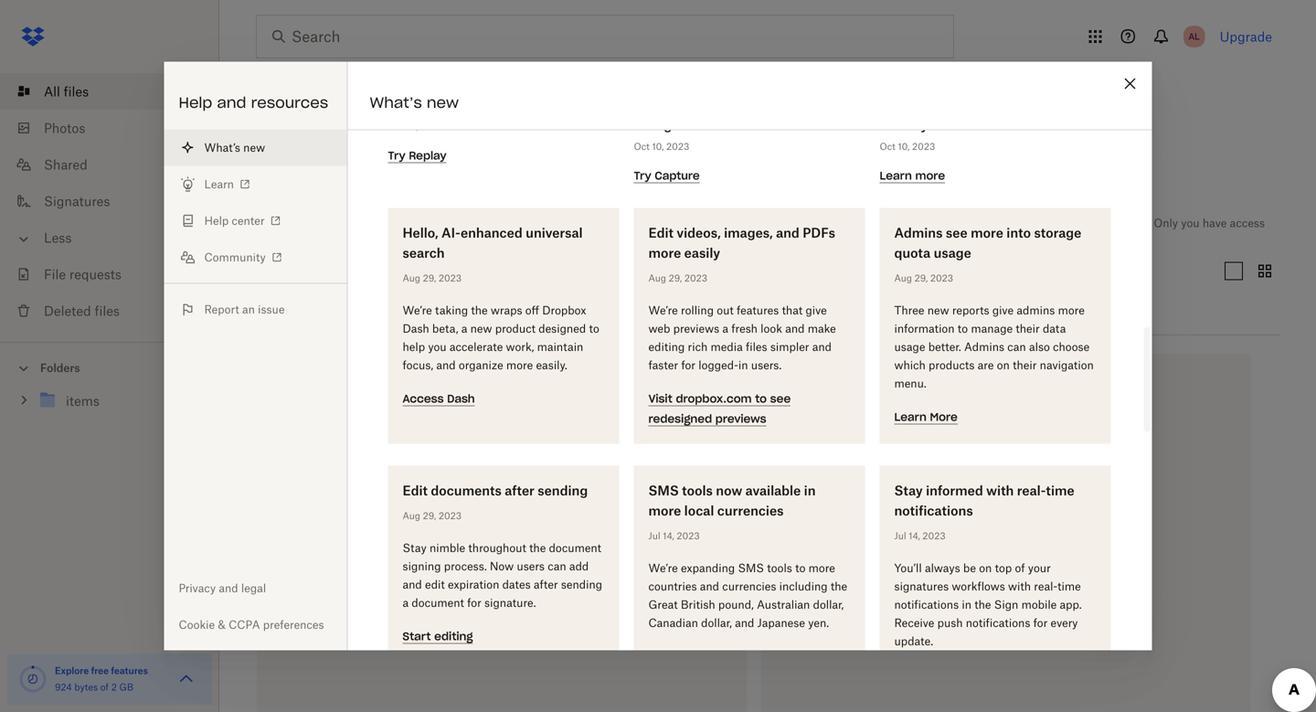 Task type: describe. For each thing, give the bounding box(es) containing it.
work,
[[506, 340, 534, 354]]

also
[[1029, 340, 1050, 354]]

edit
[[425, 578, 445, 591]]

0 vertical spatial after
[[505, 483, 535, 498]]

the inside the 'we're expanding sms tools to more countries and currencies including the great british pound, australian dollar, canadian dollar, and japanese yen.'
[[831, 579, 847, 593]]

2023 for videos,
[[684, 272, 707, 284]]

storage
[[1034, 225, 1082, 240]]

photos
[[44, 120, 85, 136]]

stay informed with real-time notifications
[[894, 483, 1075, 518]]

oct 10, 2023
[[388, 121, 444, 132]]

report an issue
[[204, 303, 285, 316]]

report an issue link
[[164, 291, 347, 328]]

more
[[930, 410, 958, 424]]

0 vertical spatial what's
[[370, 93, 422, 112]]

0 vertical spatial their
[[1016, 322, 1040, 335]]

learn more link
[[894, 408, 958, 425]]

dropbox.com
[[676, 392, 752, 406]]

after inside stay nimble throughout the document signing process. now users can add and edit expiration dates after sending a document for signature.
[[534, 578, 558, 591]]

features inside explore free features 924 bytes of 2 gb
[[111, 665, 148, 676]]

requests
[[69, 266, 121, 282]]

to inside three new reports give admins more information to manage their data usage better. admins can also choose which products are on their navigation menu.
[[958, 322, 968, 335]]

learn for learn more
[[880, 169, 912, 183]]

in inside you'll always be on top of your signatures workflows with real-time notifications in the sign mobile app. receive push notifications for every update.
[[962, 598, 972, 611]]

files down suggested at the top left of the page
[[286, 210, 329, 236]]

in inside sms tools now available in more local currencies
[[804, 483, 816, 498]]

verification
[[931, 117, 1002, 133]]

capture for try
[[655, 169, 700, 183]]

edit for edit videos, images, and pdfs more easily
[[648, 225, 674, 240]]

dropbox image
[[15, 18, 51, 55]]

can inside stay nimble throughout the document signing process. now users can add and edit expiration dates after sending a document for signature.
[[548, 559, 566, 573]]

signature.
[[484, 596, 536, 610]]

free
[[91, 665, 109, 676]]

easily.
[[536, 358, 567, 372]]

folders
[[40, 361, 80, 375]]

help for help center
[[204, 214, 229, 228]]

new inside we're taking the wraps off dropbox dash beta, a new product designed to help you accelerate work, maintain focus, and organize more easily.
[[470, 322, 492, 335]]

of for your
[[1015, 561, 1025, 575]]

1 vertical spatial editing
[[434, 629, 473, 643]]

2023 for documents
[[439, 510, 462, 521]]

shared link
[[15, 146, 219, 183]]

2023 for tools
[[677, 530, 700, 542]]

pound,
[[718, 598, 754, 611]]

learn link
[[164, 166, 347, 202]]

agreements
[[880, 97, 955, 112]]

every
[[1051, 616, 1078, 630]]

aug 29, 2023 for edit documents after sending
[[403, 510, 462, 521]]

organize
[[459, 358, 503, 372]]

try capture link
[[634, 167, 700, 183]]

taking
[[435, 303, 468, 317]]

try out sms tools today! link
[[648, 648, 784, 664]]

new inside three new reports give admins more information to manage their data usage better. admins can also choose which products are on their navigation menu.
[[927, 303, 949, 317]]

updates
[[719, 77, 770, 92]]

of for 2
[[100, 681, 109, 693]]

the inside you'll always be on top of your signatures workflows with real-time notifications in the sign mobile app. receive push notifications for every update.
[[975, 598, 991, 611]]

on inside you'll always be on top of your signatures workflows with real-time notifications in the sign mobile app. receive push notifications for every update.
[[979, 561, 992, 575]]

and down make
[[812, 340, 832, 354]]

aug for hello, ai-enhanced universal search
[[403, 272, 420, 284]]

users.
[[751, 358, 782, 372]]

edit documents after sending
[[403, 483, 588, 498]]

beta,
[[432, 322, 458, 335]]

admins
[[1017, 303, 1055, 317]]

easily
[[684, 245, 720, 260]]

all files inside list item
[[44, 84, 89, 99]]

designed
[[539, 322, 586, 335]]

information
[[894, 322, 955, 335]]

background
[[634, 117, 709, 133]]

and down pound,
[[735, 616, 754, 630]]

app.
[[1060, 598, 1082, 611]]

10, inside the protect important agreements with signer identity verification oct 10, 2023
[[898, 141, 910, 152]]

10, inside new capture updates give you more control and background blur oct 10, 2023
[[652, 141, 664, 152]]

0 horizontal spatial document
[[412, 596, 464, 610]]

be
[[963, 561, 976, 575]]

0 vertical spatial what's new
[[370, 93, 459, 112]]

legal
[[241, 581, 266, 595]]

for inside you'll always be on top of your signatures workflows with real-time notifications in the sign mobile app. receive push notifications for every update.
[[1033, 616, 1048, 630]]

record
[[696, 117, 739, 133]]

suggested from your activity
[[255, 164, 430, 180]]

0 horizontal spatial your
[[356, 164, 383, 180]]

files inside list item
[[64, 84, 89, 99]]

visit dropbox.com to see redesigned previews
[[648, 392, 791, 426]]

activity
[[386, 164, 430, 180]]

important
[[928, 77, 991, 92]]

learn more
[[880, 169, 945, 183]]

documents
[[431, 483, 502, 498]]

with inside the stay informed with real-time notifications
[[986, 483, 1014, 498]]

we're rolling out features that give web previews a fresh look and make editing rich media files simpler and faster for logged-in users.
[[648, 303, 836, 372]]

are
[[978, 358, 994, 372]]

more inside admins see more into storage quota usage
[[971, 225, 1003, 240]]

help for help and resources
[[179, 93, 212, 112]]

have
[[1203, 216, 1227, 230]]

learn more
[[894, 410, 958, 424]]

expiration
[[448, 578, 499, 591]]

2023 inside new capture updates give you more control and background blur oct 10, 2023
[[666, 141, 689, 152]]

&
[[218, 618, 226, 632]]

time inside you'll always be on top of your signatures workflows with real-time notifications in the sign mobile app. receive push notifications for every update.
[[1058, 579, 1081, 593]]

access dash
[[403, 392, 475, 406]]

cookie & ccpa preferences
[[179, 618, 324, 632]]

learn for learn more
[[894, 410, 927, 424]]

we're for sms tools now available in more local currencies
[[648, 561, 678, 575]]

1 vertical spatial all files
[[256, 210, 329, 236]]

deleted files link
[[15, 292, 219, 329]]

signing
[[403, 559, 441, 573]]

edit pdf
[[838, 117, 888, 133]]

issue
[[258, 303, 285, 316]]

deleted
[[44, 303, 91, 319]]

give for control
[[773, 77, 799, 92]]

0 horizontal spatial oct
[[388, 121, 404, 132]]

0 vertical spatial dollar,
[[813, 598, 844, 611]]

shared
[[44, 157, 88, 172]]

canadian
[[648, 616, 698, 630]]

choose
[[1053, 340, 1090, 354]]

menu.
[[894, 377, 927, 390]]

process.
[[444, 559, 487, 573]]

learn for learn
[[204, 177, 234, 191]]

and up what's new button
[[217, 93, 246, 112]]

including
[[779, 579, 828, 593]]

pdf
[[865, 117, 888, 133]]

three new reports give admins more information to manage their data usage better. admins can also choose which products are on their navigation menu.
[[894, 303, 1094, 390]]

yen.
[[808, 616, 829, 630]]

now
[[716, 483, 742, 498]]

usage inside admins see more into storage quota usage
[[934, 245, 971, 260]]

into
[[1007, 225, 1031, 240]]

can inside three new reports give admins more information to manage their data usage better. admins can also choose which products are on their navigation menu.
[[1007, 340, 1026, 354]]

sms for we're expanding sms tools to more countries and currencies including the great british pound, australian dollar, canadian dollar, and japanese yen.
[[738, 561, 764, 575]]

1 horizontal spatial dash
[[447, 392, 475, 406]]

edit for edit documents after sending
[[403, 483, 428, 498]]

2023 up replay
[[420, 121, 444, 132]]

you inside we're taking the wraps off dropbox dash beta, a new product designed to help you accelerate work, maintain focus, and organize more easily.
[[428, 340, 447, 354]]

1 vertical spatial notifications
[[894, 598, 959, 611]]

expanding
[[681, 561, 735, 575]]

the inside stay nimble throughout the document signing process. now users can add and edit expiration dates after sending a document for signature.
[[529, 541, 546, 555]]

signatures link
[[15, 183, 219, 219]]

1 vertical spatial their
[[1013, 358, 1037, 372]]

sending inside stay nimble throughout the document signing process. now users can add and edit expiration dates after sending a document for signature.
[[561, 578, 602, 591]]

all inside list item
[[44, 84, 60, 99]]

sign
[[994, 598, 1018, 611]]

name
[[256, 309, 293, 324]]

admins inside three new reports give admins more information to manage their data usage better. admins can also choose which products are on their navigation menu.
[[964, 340, 1005, 354]]

products
[[929, 358, 975, 372]]

for inside we're rolling out features that give web previews a fresh look and make editing rich media files simpler and faster for logged-in users.
[[681, 358, 696, 372]]

record button
[[684, 73, 812, 143]]

resources
[[251, 93, 328, 112]]

with inside the protect important agreements with signer identity verification oct 10, 2023
[[958, 97, 985, 112]]

learn more link
[[880, 167, 945, 183]]

for inside stay nimble throughout the document signing process. now users can add and edit expiration dates after sending a document for signature.
[[467, 596, 481, 610]]

push
[[937, 616, 963, 630]]

all files list item
[[0, 73, 219, 110]]

file
[[44, 266, 66, 282]]

real- inside the stay informed with real-time notifications
[[1017, 483, 1046, 498]]

see inside admins see more into storage quota usage
[[946, 225, 968, 240]]

we're taking the wraps off dropbox dash beta, a new product designed to help you accelerate work, maintain focus, and organize more easily.
[[403, 303, 599, 372]]

files inside we're rolling out features that give web previews a fresh look and make editing rich media files simpler and faster for logged-in users.
[[746, 340, 767, 354]]

signer
[[989, 97, 1028, 112]]

blur
[[712, 117, 737, 133]]

and inside stay nimble throughout the document signing process. now users can add and edit expiration dates after sending a document for signature.
[[403, 578, 422, 591]]

previews inside visit dropbox.com to see redesigned previews
[[715, 412, 766, 426]]

files down file requests link
[[95, 303, 120, 319]]

pdfs
[[803, 225, 835, 240]]

create
[[553, 117, 594, 133]]

to inside visit dropbox.com to see redesigned previews
[[755, 392, 767, 406]]

try for try out sms tools today!
[[648, 649, 666, 664]]

local
[[684, 503, 714, 518]]

1 horizontal spatial all
[[256, 210, 280, 236]]

help and resources dialog
[[164, 0, 1152, 712]]

deleted files
[[44, 303, 120, 319]]

today!
[[749, 649, 784, 664]]

tools inside sms tools now available in more local currencies
[[682, 483, 713, 498]]

on inside three new reports give admins more information to manage their data usage better. admins can also choose which products are on their navigation menu.
[[997, 358, 1010, 372]]

dash inside we're taking the wraps off dropbox dash beta, a new product designed to help you accelerate work, maintain focus, and organize more easily.
[[403, 322, 429, 335]]

new up oct 10, 2023
[[427, 93, 459, 112]]

29, for admins see more into storage quota usage
[[915, 272, 928, 284]]

start
[[403, 629, 431, 643]]

folder, items row
[[257, 354, 747, 712]]



Task type: locate. For each thing, give the bounding box(es) containing it.
2023 up taking
[[439, 272, 462, 284]]

usage inside three new reports give admins more information to manage their data usage better. admins can also choose which products are on their navigation menu.
[[894, 340, 925, 354]]

0 horizontal spatial features
[[111, 665, 148, 676]]

a inside stay nimble throughout the document signing process. now users can add and edit expiration dates after sending a document for signature.
[[403, 596, 409, 610]]

new up learn "link"
[[243, 141, 265, 154]]

sms down canadian
[[692, 649, 714, 664]]

jul for stay informed with real-time notifications
[[894, 530, 906, 542]]

29, up rolling
[[669, 272, 682, 284]]

more inside three new reports give admins more information to manage their data usage better. admins can also choose which products are on their navigation menu.
[[1058, 303, 1085, 317]]

from
[[324, 164, 353, 180]]

to inside we're taking the wraps off dropbox dash beta, a new product designed to help you accelerate work, maintain focus, and organize more easily.
[[589, 322, 599, 335]]

stay for stay nimble throughout the document signing process. now users can add and edit expiration dates after sending a document for signature.
[[403, 541, 427, 555]]

sms inside sms tools now available in more local currencies
[[648, 483, 679, 498]]

a right beta,
[[461, 322, 467, 335]]

what's new button
[[164, 129, 347, 166]]

privacy and legal
[[179, 581, 266, 595]]

access
[[1230, 216, 1265, 230]]

jul up countries
[[648, 530, 660, 542]]

less image
[[15, 230, 33, 248]]

three
[[894, 303, 924, 317]]

2 horizontal spatial sms
[[738, 561, 764, 575]]

and left 'pdfs'
[[776, 225, 800, 240]]

1 vertical spatial dash
[[447, 392, 475, 406]]

off
[[525, 303, 539, 317]]

nimble
[[430, 541, 465, 555]]

1 vertical spatial try
[[634, 169, 651, 183]]

and down updates at the top right
[[743, 97, 767, 112]]

the inside we're taking the wraps off dropbox dash beta, a new product designed to help you accelerate work, maintain focus, and organize more easily.
[[471, 303, 488, 317]]

protect important agreements with signer identity verification oct 10, 2023
[[880, 77, 1028, 152]]

0 vertical spatial tools
[[682, 483, 713, 498]]

1 horizontal spatial sms
[[692, 649, 714, 664]]

for down expiration
[[467, 596, 481, 610]]

aug
[[403, 272, 420, 284], [648, 272, 666, 284], [894, 272, 912, 284], [403, 510, 420, 521]]

help up what's new button
[[179, 93, 212, 112]]

photos link
[[15, 110, 219, 146]]

jul for sms tools now available in more local currencies
[[648, 530, 660, 542]]

1 vertical spatial out
[[669, 649, 688, 664]]

you left have
[[1181, 216, 1200, 230]]

oct down pdf
[[880, 141, 895, 152]]

and inside we're taking the wraps off dropbox dash beta, a new product designed to help you accelerate work, maintain focus, and organize more easily.
[[436, 358, 456, 372]]

learn left more
[[894, 410, 927, 424]]

capture up control
[[665, 77, 716, 92]]

currencies inside sms tools now available in more local currencies
[[717, 503, 784, 518]]

out up 'fresh'
[[717, 303, 734, 317]]

see down users.
[[770, 392, 791, 406]]

try up activity
[[388, 149, 406, 163]]

1 vertical spatial after
[[534, 578, 558, 591]]

sms for try out sms tools today!
[[692, 649, 714, 664]]

editing right start
[[434, 629, 473, 643]]

admins up quota
[[894, 225, 943, 240]]

14, for more
[[663, 530, 674, 542]]

1 horizontal spatial jul
[[894, 530, 906, 542]]

community link
[[164, 239, 347, 276]]

0 vertical spatial time
[[1046, 483, 1075, 498]]

to
[[589, 322, 599, 335], [958, 322, 968, 335], [755, 392, 767, 406], [795, 561, 806, 575]]

of inside you'll always be on top of your signatures workflows with real-time notifications in the sign mobile app. receive push notifications for every update.
[[1015, 561, 1025, 575]]

learn down identity
[[880, 169, 912, 183]]

with up verification in the top of the page
[[958, 97, 985, 112]]

and
[[217, 93, 246, 112], [743, 97, 767, 112], [776, 225, 800, 240], [785, 322, 805, 335], [812, 340, 832, 354], [436, 358, 456, 372], [403, 578, 422, 591], [700, 579, 719, 593], [219, 581, 238, 595], [735, 616, 754, 630]]

more up data at right top
[[1058, 303, 1085, 317]]

to up including
[[795, 561, 806, 575]]

sms left now
[[648, 483, 679, 498]]

sms inside try out sms tools today! link
[[692, 649, 714, 664]]

1 vertical spatial time
[[1058, 579, 1081, 593]]

editing up faster
[[648, 340, 685, 354]]

we're
[[403, 303, 432, 317], [648, 303, 678, 317], [648, 561, 678, 575]]

help and resources
[[179, 93, 328, 112]]

informed
[[926, 483, 983, 498]]

redesigned
[[648, 412, 712, 426]]

0 vertical spatial currencies
[[717, 503, 784, 518]]

2 vertical spatial notifications
[[966, 616, 1030, 630]]

2 vertical spatial sms
[[692, 649, 714, 664]]

what's new inside button
[[204, 141, 265, 154]]

2 vertical spatial with
[[1008, 579, 1031, 593]]

1 vertical spatial sending
[[561, 578, 602, 591]]

workflows
[[952, 579, 1005, 593]]

2 horizontal spatial you
[[1181, 216, 1200, 230]]

edit left 'documents' on the left of the page
[[403, 483, 428, 498]]

start editing link
[[403, 627, 473, 644]]

more up including
[[809, 561, 835, 575]]

10, up try replay link
[[406, 121, 418, 132]]

in inside we're rolling out features that give web previews a fresh look and make editing rich media files simpler and faster for logged-in users.
[[738, 358, 748, 372]]

new up accelerate
[[470, 322, 492, 335]]

all files up photos
[[44, 84, 89, 99]]

more down identity
[[915, 169, 945, 183]]

enhanced
[[461, 225, 523, 240]]

0 horizontal spatial 10,
[[406, 121, 418, 132]]

notifications down the "informed"
[[894, 503, 973, 518]]

logged-
[[699, 358, 738, 372]]

aug 29, 2023 down search
[[403, 272, 462, 284]]

in down 'workflows'
[[962, 598, 972, 611]]

we're for hello, ai-enhanced universal search
[[403, 303, 432, 317]]

and inside edit videos, images, and pdfs more easily
[[776, 225, 800, 240]]

what's up oct 10, 2023
[[370, 93, 422, 112]]

privacy
[[179, 581, 216, 595]]

1 horizontal spatial you
[[634, 97, 657, 112]]

and inside new capture updates give you more control and background blur oct 10, 2023
[[743, 97, 767, 112]]

0 horizontal spatial give
[[773, 77, 799, 92]]

countries
[[648, 579, 697, 593]]

cookie
[[179, 618, 215, 632]]

aug 29, 2023 down easily
[[648, 272, 707, 284]]

1 horizontal spatial for
[[681, 358, 696, 372]]

on right are
[[997, 358, 1010, 372]]

capture
[[665, 77, 716, 92], [655, 169, 700, 183]]

only you have access
[[1154, 216, 1265, 230]]

to down users.
[[755, 392, 767, 406]]

aug 29, 2023 up nimble
[[403, 510, 462, 521]]

aug down quota
[[894, 272, 912, 284]]

edit inside 'button'
[[838, 117, 861, 133]]

1 jul from the left
[[648, 530, 660, 542]]

what's new
[[370, 93, 459, 112], [204, 141, 265, 154]]

0 horizontal spatial in
[[738, 358, 748, 372]]

29, down search
[[423, 272, 436, 284]]

1 vertical spatial all
[[256, 210, 280, 236]]

capture for new
[[665, 77, 716, 92]]

1 horizontal spatial oct
[[634, 141, 650, 152]]

aug for edit videos, images, and pdfs more easily
[[648, 272, 666, 284]]

navigation
[[1040, 358, 1094, 372]]

dollar, down british
[[701, 616, 732, 630]]

2 jul 14, 2023 from the left
[[894, 530, 946, 542]]

editing inside we're rolling out features that give web previews a fresh look and make editing rich media files simpler and faster for logged-in users.
[[648, 340, 685, 354]]

previews inside we're rolling out features that give web previews a fresh look and make editing rich media files simpler and faster for logged-in users.
[[673, 322, 719, 335]]

list
[[0, 62, 219, 342]]

your inside you'll always be on top of your signatures workflows with real-time notifications in the sign mobile app. receive push notifications for every update.
[[1028, 561, 1051, 575]]

better.
[[928, 340, 961, 354]]

1 vertical spatial usage
[[894, 340, 925, 354]]

29, for hello, ai-enhanced universal search
[[423, 272, 436, 284]]

that
[[782, 303, 803, 317]]

1 14, from the left
[[663, 530, 674, 542]]

1 horizontal spatial in
[[804, 483, 816, 498]]

document down edit
[[412, 596, 464, 610]]

aug up web
[[648, 272, 666, 284]]

stay inside the stay informed with real-time notifications
[[894, 483, 923, 498]]

new inside button
[[243, 141, 265, 154]]

2023 down identity
[[912, 141, 935, 152]]

create folder
[[553, 117, 633, 133]]

1 horizontal spatial tools
[[717, 649, 745, 664]]

list containing all files
[[0, 62, 219, 342]]

starred
[[356, 263, 402, 279]]

to inside the 'we're expanding sms tools to more countries and currencies including the great british pound, australian dollar, canadian dollar, and japanese yen.'
[[795, 561, 806, 575]]

more left easily
[[648, 245, 681, 260]]

0 vertical spatial for
[[681, 358, 696, 372]]

2 jul from the left
[[894, 530, 906, 542]]

jul 14, 2023 up the you'll
[[894, 530, 946, 542]]

more up background
[[660, 97, 692, 112]]

the down 'workflows'
[[975, 598, 991, 611]]

2 vertical spatial tools
[[717, 649, 745, 664]]

2 vertical spatial in
[[962, 598, 972, 611]]

file requests link
[[15, 256, 219, 292]]

we're left taking
[[403, 303, 432, 317]]

notifications inside the stay informed with real-time notifications
[[894, 503, 973, 518]]

try capture
[[634, 169, 700, 183]]

more inside new capture updates give you more control and background blur oct 10, 2023
[[660, 97, 692, 112]]

more inside the 'we're expanding sms tools to more countries and currencies including the great british pound, australian dollar, canadian dollar, and japanese yen.'
[[809, 561, 835, 575]]

29, for edit videos, images, and pdfs more easily
[[669, 272, 682, 284]]

you inside new capture updates give you more control and background blur oct 10, 2023
[[634, 97, 657, 112]]

and left legal
[[219, 581, 238, 595]]

throughout
[[468, 541, 526, 555]]

with
[[958, 97, 985, 112], [986, 483, 1014, 498], [1008, 579, 1031, 593]]

oct inside new capture updates give you more control and background blur oct 10, 2023
[[634, 141, 650, 152]]

edit left pdf
[[838, 117, 861, 133]]

aug 29, 2023 for hello, ai-enhanced universal search
[[403, 272, 462, 284]]

all up the community link
[[256, 210, 280, 236]]

time inside the stay informed with real-time notifications
[[1046, 483, 1075, 498]]

file, money.web row
[[761, 354, 1251, 712]]

with right the "informed"
[[986, 483, 1014, 498]]

upgrade
[[1220, 29, 1272, 44]]

1 horizontal spatial document
[[549, 541, 601, 555]]

2 horizontal spatial give
[[992, 303, 1014, 317]]

14, for notifications
[[909, 530, 920, 542]]

your right the from
[[356, 164, 383, 180]]

0 horizontal spatial see
[[770, 392, 791, 406]]

with inside you'll always be on top of your signatures workflows with real-time notifications in the sign mobile app. receive push notifications for every update.
[[1008, 579, 1031, 593]]

0 horizontal spatial admins
[[894, 225, 943, 240]]

explore
[[55, 665, 89, 676]]

0 vertical spatial edit
[[838, 117, 861, 133]]

tools for try out sms tools today!
[[717, 649, 745, 664]]

1 horizontal spatial what's new
[[370, 93, 459, 112]]

1 vertical spatial admins
[[964, 340, 1005, 354]]

oct
[[388, 121, 404, 132], [634, 141, 650, 152], [880, 141, 895, 152]]

a inside we're rolling out features that give web previews a fresh look and make editing rich media files simpler and faster for logged-in users.
[[722, 322, 728, 335]]

edit
[[838, 117, 861, 133], [648, 225, 674, 240], [403, 483, 428, 498]]

0 horizontal spatial usage
[[894, 340, 925, 354]]

try
[[388, 149, 406, 163], [634, 169, 651, 183], [648, 649, 666, 664]]

a for images,
[[722, 322, 728, 335]]

1 vertical spatial can
[[548, 559, 566, 573]]

2 horizontal spatial tools
[[767, 561, 792, 575]]

new capture updates give you more control and background blur oct 10, 2023
[[634, 77, 799, 152]]

folders button
[[0, 354, 219, 381]]

folder
[[598, 117, 633, 133]]

give right updates at the top right
[[773, 77, 799, 92]]

of right "top"
[[1015, 561, 1025, 575]]

2 horizontal spatial oct
[[880, 141, 895, 152]]

2 vertical spatial try
[[648, 649, 666, 664]]

1 vertical spatial document
[[412, 596, 464, 610]]

1 horizontal spatial your
[[1028, 561, 1051, 575]]

2023 down the local
[[677, 530, 700, 542]]

1 vertical spatial dollar,
[[701, 616, 732, 630]]

admins up are
[[964, 340, 1005, 354]]

we're inside the 'we're expanding sms tools to more countries and currencies including the great british pound, australian dollar, canadian dollar, and japanese yen.'
[[648, 561, 678, 575]]

manage
[[971, 322, 1013, 335]]

you down beta,
[[428, 340, 447, 354]]

data
[[1043, 322, 1066, 335]]

quota usage element
[[18, 664, 48, 694]]

0 horizontal spatial all files
[[44, 84, 89, 99]]

hello, ai-enhanced universal search
[[403, 225, 583, 260]]

try for try capture
[[634, 169, 651, 183]]

usage up which
[[894, 340, 925, 354]]

bytes
[[74, 681, 98, 693]]

add
[[569, 559, 589, 573]]

your
[[356, 164, 383, 180], [1028, 561, 1051, 575]]

edit left videos,
[[648, 225, 674, 240]]

2023 inside the protect important agreements with signer identity verification oct 10, 2023
[[912, 141, 935, 152]]

new
[[634, 77, 662, 92]]

2023 down 'documents' on the left of the page
[[439, 510, 462, 521]]

1 horizontal spatial 10,
[[652, 141, 664, 152]]

oct down background
[[634, 141, 650, 152]]

0 horizontal spatial for
[[467, 596, 481, 610]]

1 vertical spatial edit
[[648, 225, 674, 240]]

previews down dropbox.com
[[715, 412, 766, 426]]

of left 2
[[100, 681, 109, 693]]

10, down identity
[[898, 141, 910, 152]]

see left into on the right top
[[946, 225, 968, 240]]

924
[[55, 681, 72, 693]]

0 horizontal spatial sms
[[648, 483, 679, 498]]

images,
[[724, 225, 773, 240]]

give inside three new reports give admins more information to manage their data usage better. admins can also choose which products are on their navigation menu.
[[992, 303, 1014, 317]]

and down expanding
[[700, 579, 719, 593]]

2023
[[420, 121, 444, 132], [666, 141, 689, 152], [912, 141, 935, 152], [439, 272, 462, 284], [684, 272, 707, 284], [930, 272, 953, 284], [439, 510, 462, 521], [677, 530, 700, 542], [923, 530, 946, 542]]

out down canadian
[[669, 649, 688, 664]]

aug for edit documents after sending
[[403, 510, 420, 521]]

1 vertical spatial with
[[986, 483, 1014, 498]]

sms
[[648, 483, 679, 498], [738, 561, 764, 575], [692, 649, 714, 664]]

aug for admins see more into storage quota usage
[[894, 272, 912, 284]]

what's inside button
[[204, 141, 240, 154]]

which
[[894, 358, 926, 372]]

what's new up oct 10, 2023
[[370, 93, 459, 112]]

29, down quota
[[915, 272, 928, 284]]

their down also
[[1013, 358, 1037, 372]]

dollar,
[[813, 598, 844, 611], [701, 616, 732, 630]]

more down work,
[[506, 358, 533, 372]]

tools up the local
[[682, 483, 713, 498]]

oct inside the protect important agreements with signer identity verification oct 10, 2023
[[880, 141, 895, 152]]

all
[[44, 84, 60, 99], [256, 210, 280, 236]]

try out sms tools today!
[[648, 649, 784, 664]]

universal
[[526, 225, 583, 240]]

2023 for see
[[930, 272, 953, 284]]

1 vertical spatial previews
[[715, 412, 766, 426]]

a inside we're taking the wraps off dropbox dash beta, a new product designed to help you accelerate work, maintain focus, and organize more easily.
[[461, 322, 467, 335]]

dates
[[502, 578, 531, 591]]

preferences
[[263, 618, 324, 632]]

and down that
[[785, 322, 805, 335]]

fresh
[[731, 322, 758, 335]]

0 horizontal spatial a
[[403, 596, 409, 610]]

0 horizontal spatial out
[[669, 649, 688, 664]]

features inside we're rolling out features that give web previews a fresh look and make editing rich media files simpler and faster for logged-in users.
[[737, 303, 779, 317]]

tools for we're expanding sms tools to more countries and currencies including the great british pound, australian dollar, canadian dollar, and japanese yen.
[[767, 561, 792, 575]]

29, up nimble
[[423, 510, 436, 521]]

2 horizontal spatial in
[[962, 598, 972, 611]]

edit pdf button
[[826, 73, 954, 143]]

0 vertical spatial dash
[[403, 322, 429, 335]]

of inside explore free features 924 bytes of 2 gb
[[100, 681, 109, 693]]

0 horizontal spatial tools
[[682, 483, 713, 498]]

2023 down background
[[666, 141, 689, 152]]

tools left the today!
[[717, 649, 745, 664]]

2 vertical spatial edit
[[403, 483, 428, 498]]

admins inside admins see more into storage quota usage
[[894, 225, 943, 240]]

1 horizontal spatial stay
[[894, 483, 923, 498]]

2
[[111, 681, 117, 693]]

upgrade link
[[1220, 29, 1272, 44]]

give for information
[[992, 303, 1014, 317]]

currencies inside the 'we're expanding sms tools to more countries and currencies including the great british pound, australian dollar, canadian dollar, and japanese yen.'
[[722, 579, 776, 593]]

1 horizontal spatial admins
[[964, 340, 1005, 354]]

0 horizontal spatial you
[[428, 340, 447, 354]]

1 horizontal spatial what's
[[370, 93, 422, 112]]

1 vertical spatial on
[[979, 561, 992, 575]]

more inside we're taking the wraps off dropbox dash beta, a new product designed to help you accelerate work, maintain focus, and organize more easily.
[[506, 358, 533, 372]]

0 vertical spatial usage
[[934, 245, 971, 260]]

jul 14, 2023 for more
[[648, 530, 700, 542]]

2023 for ai-
[[439, 272, 462, 284]]

to right designed
[[589, 322, 599, 335]]

see
[[946, 225, 968, 240], [770, 392, 791, 406]]

rolling
[[681, 303, 714, 317]]

what's up learn "link"
[[204, 141, 240, 154]]

try down canadian
[[648, 649, 666, 664]]

update.
[[894, 634, 933, 648]]

0 horizontal spatial dash
[[403, 322, 429, 335]]

aug 29, 2023 for edit videos, images, and pdfs more easily
[[648, 272, 707, 284]]

the
[[471, 303, 488, 317], [529, 541, 546, 555], [831, 579, 847, 593], [975, 598, 991, 611]]

we're for edit videos, images, and pdfs more easily
[[648, 303, 678, 317]]

protect
[[880, 77, 925, 92]]

see inside visit dropbox.com to see redesigned previews
[[770, 392, 791, 406]]

2 vertical spatial for
[[1033, 616, 1048, 630]]

2 horizontal spatial 10,
[[898, 141, 910, 152]]

1 horizontal spatial usage
[[934, 245, 971, 260]]

we're inside we're rolling out features that give web previews a fresh look and make editing rich media files simpler and faster for logged-in users.
[[648, 303, 678, 317]]

1 jul 14, 2023 from the left
[[648, 530, 700, 542]]

stay for stay informed with real-time notifications
[[894, 483, 923, 498]]

jul 14, 2023 for notifications
[[894, 530, 946, 542]]

stay nimble throughout the document signing process. now users can add and edit expiration dates after sending a document for signature.
[[403, 541, 602, 610]]

out inside we're rolling out features that give web previews a fresh look and make editing rich media files simpler and faster for logged-in users.
[[717, 303, 734, 317]]

real- right the "informed"
[[1017, 483, 1046, 498]]

the right including
[[831, 579, 847, 593]]

29, for edit documents after sending
[[423, 510, 436, 521]]

aug 29, 2023 down quota
[[894, 272, 953, 284]]

give inside we're rolling out features that give web previews a fresh look and make editing rich media files simpler and faster for logged-in users.
[[806, 303, 827, 317]]

0 vertical spatial document
[[549, 541, 601, 555]]

1 horizontal spatial jul 14, 2023
[[894, 530, 946, 542]]

tools inside the 'we're expanding sms tools to more countries and currencies including the great british pound, australian dollar, canadian dollar, and japanese yen.'
[[767, 561, 792, 575]]

maintain
[[537, 340, 583, 354]]

2023 for informed
[[923, 530, 946, 542]]

notifications
[[894, 503, 973, 518], [894, 598, 959, 611], [966, 616, 1030, 630]]

more inside edit videos, images, and pdfs more easily
[[648, 245, 681, 260]]

1 horizontal spatial a
[[461, 322, 467, 335]]

1 horizontal spatial edit
[[648, 225, 674, 240]]

1 vertical spatial help
[[204, 214, 229, 228]]

real- inside you'll always be on top of your signatures workflows with real-time notifications in the sign mobile app. receive push notifications for every update.
[[1034, 579, 1058, 593]]

0 horizontal spatial all
[[44, 84, 60, 99]]

usage right quota
[[934, 245, 971, 260]]

learn inside "link"
[[204, 177, 234, 191]]

the up users
[[529, 541, 546, 555]]

signatures
[[894, 579, 949, 593]]

2 14, from the left
[[909, 530, 920, 542]]

0 vertical spatial of
[[1015, 561, 1025, 575]]

1 horizontal spatial give
[[806, 303, 827, 317]]

more inside sms tools now available in more local currencies
[[648, 503, 681, 518]]

0 horizontal spatial what's
[[204, 141, 240, 154]]

sms inside the 'we're expanding sms tools to more countries and currencies including the great british pound, australian dollar, canadian dollar, and japanese yen.'
[[738, 561, 764, 575]]

stay inside stay nimble throughout the document signing process. now users can add and edit expiration dates after sending a document for signature.
[[403, 541, 427, 555]]

1 horizontal spatial 14,
[[909, 530, 920, 542]]

0 vertical spatial previews
[[673, 322, 719, 335]]

currencies up pound,
[[722, 579, 776, 593]]

all files up the community link
[[256, 210, 329, 236]]

an
[[242, 303, 255, 316]]

1 vertical spatial of
[[100, 681, 109, 693]]

privacy and legal link
[[164, 570, 347, 606]]

simpler
[[770, 340, 809, 354]]

new up information
[[927, 303, 949, 317]]

1 vertical spatial what's
[[204, 141, 240, 154]]

edit inside edit videos, images, and pdfs more easily
[[648, 225, 674, 240]]

edit for edit pdf
[[838, 117, 861, 133]]

name column header
[[256, 306, 439, 328]]

capture inside new capture updates give you more control and background blur oct 10, 2023
[[665, 77, 716, 92]]

after down users
[[534, 578, 558, 591]]

0 vertical spatial out
[[717, 303, 734, 317]]

a for enhanced
[[461, 322, 467, 335]]

1 horizontal spatial features
[[737, 303, 779, 317]]

we're inside we're taking the wraps off dropbox dash beta, a new product designed to help you accelerate work, maintain focus, and organize more easily.
[[403, 303, 432, 317]]

we're up web
[[648, 303, 678, 317]]

0 vertical spatial sending
[[538, 483, 588, 498]]

on right be
[[979, 561, 992, 575]]

1 vertical spatial features
[[111, 665, 148, 676]]

give inside new capture updates give you more control and background blur oct 10, 2023
[[773, 77, 799, 92]]

try for try replay
[[388, 149, 406, 163]]

0 horizontal spatial on
[[979, 561, 992, 575]]

sending up add
[[538, 483, 588, 498]]

0 vertical spatial see
[[946, 225, 968, 240]]

can left add
[[548, 559, 566, 573]]

gb
[[119, 681, 134, 693]]

give up make
[[806, 303, 827, 317]]

aug down search
[[403, 272, 420, 284]]

1 horizontal spatial all files
[[256, 210, 329, 236]]

0 vertical spatial your
[[356, 164, 383, 180]]

aug 29, 2023 for admins see more into storage quota usage
[[894, 272, 953, 284]]

1 horizontal spatial editing
[[648, 340, 685, 354]]

features up 'fresh'
[[737, 303, 779, 317]]

1 vertical spatial tools
[[767, 561, 792, 575]]



Task type: vqa. For each thing, say whether or not it's contained in the screenshot.
the Edit corresponding to Edit PDF
yes



